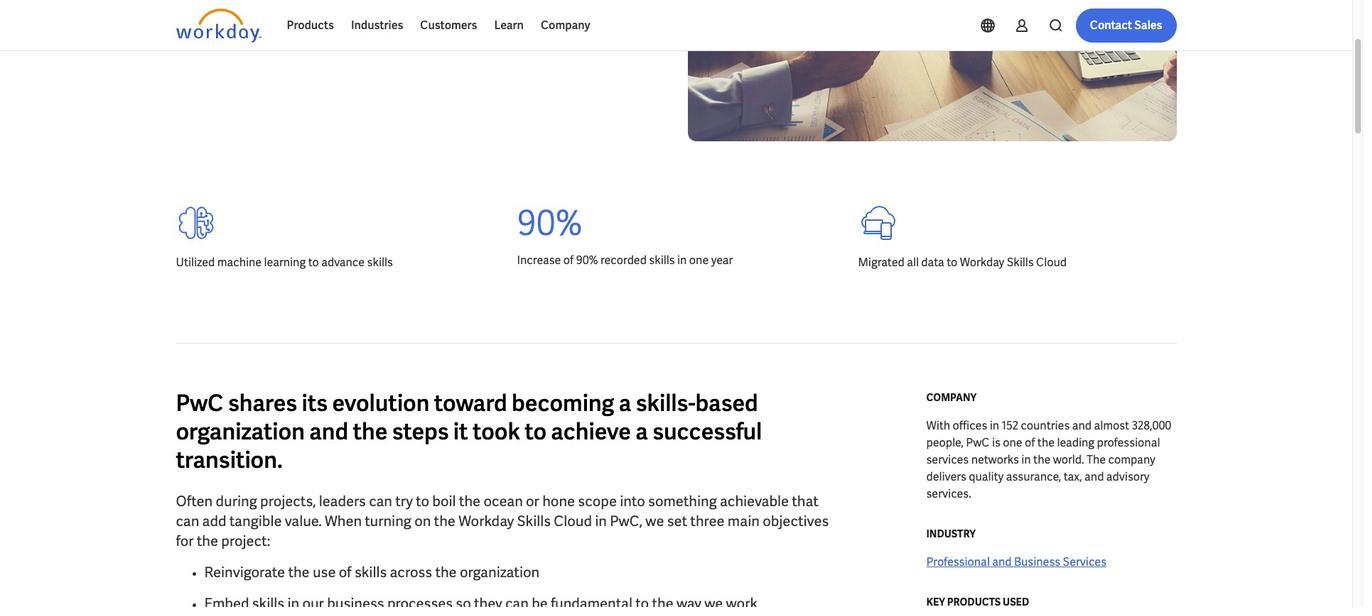 Task type: describe. For each thing, give the bounding box(es) containing it.
services
[[1063, 555, 1107, 570]]

the inside pwc shares its evolution toward becoming a skills-based organization and the steps it took to achieve a successful transition.
[[353, 417, 388, 447]]

0 vertical spatial workday
[[960, 255, 1005, 270]]

tangible
[[229, 513, 282, 531]]

successful
[[653, 417, 762, 447]]

migrated all data to workday skills cloud
[[858, 255, 1067, 270]]

it
[[453, 417, 468, 447]]

company button
[[532, 9, 599, 43]]

utilized machine learning to advance skills
[[176, 255, 393, 270]]

skills right advance
[[367, 255, 393, 270]]

tracking
[[176, 23, 229, 42]]

pwc inside with offices in 152 countries and almost 328,000 people, pwc is one of the leading professional services networks in the world. the company delivers quality assurance, tax, and advisory services.
[[966, 436, 990, 451]]

skills-
[[636, 389, 696, 419]]

customers
[[420, 18, 477, 33]]

sales
[[1135, 18, 1163, 33]]

services
[[927, 453, 969, 468]]

and inside driven by machine learning, pwc has reinvigorated skills tracking and capabilities.
[[232, 23, 256, 42]]

set
[[667, 513, 687, 531]]

leaders
[[319, 493, 366, 511]]

0 horizontal spatial one
[[689, 253, 709, 268]]

organization inside pwc shares its evolution toward becoming a skills-based organization and the steps it took to achieve a successful transition.
[[176, 417, 305, 447]]

turning
[[365, 513, 412, 531]]

to right data
[[947, 255, 958, 270]]

machine inside driven by machine learning, pwc has reinvigorated skills tracking and capabilities.
[[239, 4, 295, 22]]

1 vertical spatial machine
[[217, 255, 262, 270]]

its
[[302, 389, 328, 419]]

something
[[648, 493, 717, 511]]

skills right recorded at left
[[649, 253, 675, 268]]

reinvigorate
[[204, 564, 285, 582]]

delivers
[[927, 470, 967, 485]]

contact
[[1090, 18, 1132, 33]]

utilized
[[176, 255, 215, 270]]

based
[[696, 389, 758, 419]]

during
[[216, 493, 257, 511]]

achievable
[[720, 493, 789, 511]]

on
[[415, 513, 431, 531]]

professional and business services link
[[927, 554, 1107, 572]]

add
[[202, 513, 226, 531]]

toward
[[434, 389, 507, 419]]

1 vertical spatial can
[[176, 513, 199, 531]]

tax,
[[1064, 470, 1082, 485]]

that
[[792, 493, 819, 511]]

objectives
[[763, 513, 829, 531]]

0 vertical spatial of
[[564, 253, 574, 268]]

the down countries
[[1038, 436, 1055, 451]]

industries
[[351, 18, 403, 33]]

contact sales link
[[1076, 9, 1177, 43]]

the up "assurance,"
[[1034, 453, 1051, 468]]

business
[[1014, 555, 1061, 570]]

professional
[[1097, 436, 1160, 451]]

pwc inside driven by machine learning, pwc has reinvigorated skills tracking and capabilities.
[[356, 4, 386, 22]]

company
[[1109, 453, 1156, 468]]

skills left across
[[355, 564, 387, 582]]

networks
[[971, 453, 1019, 468]]

hone
[[543, 493, 575, 511]]

data
[[922, 255, 945, 270]]

with
[[927, 419, 951, 434]]

we
[[646, 513, 664, 531]]

learning
[[264, 255, 306, 270]]

transition.
[[176, 446, 283, 476]]

to inside often during projects, leaders can try to boil the ocean or hone scope into something achievable that can add tangible value. when turning on the workday skills cloud in pwc, we set three main objectives for the project:
[[416, 493, 429, 511]]

or
[[526, 493, 539, 511]]

products
[[287, 18, 334, 33]]

services.
[[927, 487, 972, 502]]

when
[[325, 513, 362, 531]]

scope
[[578, 493, 617, 511]]

reinvigorate the use of skills across the organization
[[204, 564, 540, 582]]

reinvigorated
[[415, 4, 500, 22]]

company
[[927, 392, 977, 404]]

people,
[[927, 436, 964, 451]]

and up leading
[[1072, 419, 1092, 434]]

pwc inside pwc shares its evolution toward becoming a skills-based organization and the steps it took to achieve a successful transition.
[[176, 389, 224, 419]]

1 horizontal spatial skills
[[1007, 255, 1034, 270]]

recorded
[[601, 253, 647, 268]]

professional and business services
[[927, 555, 1107, 570]]

products button
[[278, 9, 343, 43]]

go to the homepage image
[[176, 9, 261, 43]]

almost
[[1094, 419, 1130, 434]]

took
[[473, 417, 520, 447]]

and inside pwc shares its evolution toward becoming a skills-based organization and the steps it took to achieve a successful transition.
[[309, 417, 348, 447]]

boil
[[432, 493, 456, 511]]

0 vertical spatial can
[[369, 493, 392, 511]]

cloud inside often during projects, leaders can try to boil the ocean or hone scope into something achievable that can add tangible value. when turning on the workday skills cloud in pwc, we set three main objectives for the project:
[[554, 513, 592, 531]]



Task type: locate. For each thing, give the bounding box(es) containing it.
0 horizontal spatial of
[[339, 564, 352, 582]]

and
[[232, 23, 256, 42], [309, 417, 348, 447], [1072, 419, 1092, 434], [1085, 470, 1104, 485], [993, 555, 1012, 570]]

of right use in the bottom left of the page
[[339, 564, 352, 582]]

1 vertical spatial 90%
[[576, 253, 598, 268]]

0 horizontal spatial pwc
[[176, 389, 224, 419]]

often during projects, leaders can try to boil the ocean or hone scope into something achievable that can add tangible value. when turning on the workday skills cloud in pwc, we set three main objectives for the project:
[[176, 493, 829, 551]]

to right try
[[416, 493, 429, 511]]

90% left recorded at left
[[576, 253, 598, 268]]

becoming
[[512, 389, 614, 419]]

in down scope
[[595, 513, 607, 531]]

of right increase
[[564, 253, 574, 268]]

1 horizontal spatial of
[[564, 253, 574, 268]]

90%
[[517, 201, 583, 245], [576, 253, 598, 268]]

company
[[541, 18, 590, 33]]

quality
[[969, 470, 1004, 485]]

machine up capabilities.
[[239, 4, 295, 22]]

often
[[176, 493, 213, 511]]

0 horizontal spatial a
[[619, 389, 631, 419]]

workday down ocean
[[459, 513, 514, 531]]

1 vertical spatial cloud
[[554, 513, 592, 531]]

skills left the company
[[503, 4, 535, 22]]

one inside with offices in 152 countries and almost 328,000 people, pwc is one of the leading professional services networks in the world. the company delivers quality assurance, tax, and advisory services.
[[1003, 436, 1023, 451]]

1 horizontal spatial pwc
[[356, 4, 386, 22]]

world.
[[1053, 453, 1085, 468]]

0 vertical spatial pwc
[[356, 4, 386, 22]]

the down boil
[[434, 513, 456, 531]]

capabilities.
[[259, 23, 336, 42]]

a right "achieve"
[[636, 417, 648, 447]]

of inside with offices in 152 countries and almost 328,000 people, pwc is one of the leading professional services networks in the world. the company delivers quality assurance, tax, and advisory services.
[[1025, 436, 1035, 451]]

offices
[[953, 419, 988, 434]]

0 vertical spatial machine
[[239, 4, 295, 22]]

countries
[[1021, 419, 1070, 434]]

shares
[[228, 389, 297, 419]]

all
[[907, 255, 919, 270]]

0 vertical spatial one
[[689, 253, 709, 268]]

0 horizontal spatial can
[[176, 513, 199, 531]]

three
[[690, 513, 725, 531]]

1 vertical spatial one
[[1003, 436, 1023, 451]]

1 horizontal spatial cloud
[[1037, 255, 1067, 270]]

2 horizontal spatial of
[[1025, 436, 1035, 451]]

to right the took on the left bottom of the page
[[525, 417, 547, 447]]

the right boil
[[459, 493, 481, 511]]

ocean
[[484, 493, 523, 511]]

the right across
[[435, 564, 457, 582]]

2 horizontal spatial pwc
[[966, 436, 990, 451]]

and down the
[[1085, 470, 1104, 485]]

machine
[[239, 4, 295, 22], [217, 255, 262, 270]]

in left 152
[[990, 419, 1000, 434]]

a
[[619, 389, 631, 419], [636, 417, 648, 447]]

0 vertical spatial cloud
[[1037, 255, 1067, 270]]

skills inside often during projects, leaders can try to boil the ocean or hone scope into something achievable that can add tangible value. when turning on the workday skills cloud in pwc, we set three main objectives for the project:
[[517, 513, 551, 531]]

learning,
[[298, 4, 353, 22]]

projects,
[[260, 493, 316, 511]]

2 vertical spatial pwc
[[966, 436, 990, 451]]

skills
[[1007, 255, 1034, 270], [517, 513, 551, 531]]

1 horizontal spatial one
[[1003, 436, 1023, 451]]

pwc shares its evolution toward becoming a skills-based organization and the steps it took to achieve a successful transition.
[[176, 389, 762, 476]]

workday inside often during projects, leaders can try to boil the ocean or hone scope into something achievable that can add tangible value. when turning on the workday skills cloud in pwc, we set three main objectives for the project:
[[459, 513, 514, 531]]

pwc left has
[[356, 4, 386, 22]]

in up "assurance,"
[[1022, 453, 1031, 468]]

can up turning
[[369, 493, 392, 511]]

contact sales
[[1090, 18, 1163, 33]]

and left business
[[993, 555, 1012, 570]]

workday
[[960, 255, 1005, 270], [459, 513, 514, 531]]

leading
[[1057, 436, 1095, 451]]

increase of 90% recorded skills in one year
[[517, 253, 733, 268]]

advisory
[[1107, 470, 1150, 485]]

driven
[[176, 4, 218, 22]]

152
[[1002, 419, 1019, 434]]

try
[[395, 493, 413, 511]]

machine right the utilized
[[217, 255, 262, 270]]

the
[[353, 417, 388, 447], [1038, 436, 1055, 451], [1034, 453, 1051, 468], [459, 493, 481, 511], [434, 513, 456, 531], [197, 532, 218, 551], [288, 564, 310, 582], [435, 564, 457, 582]]

for
[[176, 532, 194, 551]]

0 horizontal spatial skills
[[517, 513, 551, 531]]

the down add
[[197, 532, 218, 551]]

0 horizontal spatial organization
[[176, 417, 305, 447]]

can
[[369, 493, 392, 511], [176, 513, 199, 531]]

1 vertical spatial pwc
[[176, 389, 224, 419]]

organization up during
[[176, 417, 305, 447]]

project:
[[221, 532, 270, 551]]

a left skills-
[[619, 389, 631, 419]]

0 vertical spatial organization
[[176, 417, 305, 447]]

use
[[313, 564, 336, 582]]

skills inside driven by machine learning, pwc has reinvigorated skills tracking and capabilities.
[[503, 4, 535, 22]]

professional
[[927, 555, 990, 570]]

can up for
[[176, 513, 199, 531]]

pwc left shares
[[176, 389, 224, 419]]

1 horizontal spatial organization
[[460, 564, 540, 582]]

pwc
[[356, 4, 386, 22], [176, 389, 224, 419], [966, 436, 990, 451]]

the left use in the bottom left of the page
[[288, 564, 310, 582]]

the left steps
[[353, 417, 388, 447]]

1 horizontal spatial workday
[[960, 255, 1005, 270]]

1 vertical spatial workday
[[459, 513, 514, 531]]

main
[[728, 513, 760, 531]]

2 vertical spatial of
[[339, 564, 352, 582]]

advance
[[321, 255, 365, 270]]

1 horizontal spatial can
[[369, 493, 392, 511]]

of
[[564, 253, 574, 268], [1025, 436, 1035, 451], [339, 564, 352, 582]]

0 horizontal spatial cloud
[[554, 513, 592, 531]]

one right is
[[1003, 436, 1023, 451]]

1 horizontal spatial a
[[636, 417, 648, 447]]

learn
[[494, 18, 524, 33]]

and up leaders
[[309, 417, 348, 447]]

across
[[390, 564, 432, 582]]

1 vertical spatial organization
[[460, 564, 540, 582]]

the
[[1087, 453, 1106, 468]]

industry
[[927, 528, 976, 541]]

and down by
[[232, 23, 256, 42]]

pwc,
[[610, 513, 643, 531]]

steps
[[392, 417, 449, 447]]

organization
[[176, 417, 305, 447], [460, 564, 540, 582]]

in inside often during projects, leaders can try to boil the ocean or hone scope into something achievable that can add tangible value. when turning on the workday skills cloud in pwc, we set three main objectives for the project:
[[595, 513, 607, 531]]

one left year
[[689, 253, 709, 268]]

has
[[389, 4, 412, 22]]

of down countries
[[1025, 436, 1035, 451]]

migrated
[[858, 255, 905, 270]]

0 vertical spatial skills
[[1007, 255, 1034, 270]]

with offices in 152 countries and almost 328,000 people, pwc is one of the leading professional services networks in the world. the company delivers quality assurance, tax, and advisory services.
[[927, 419, 1172, 502]]

industries button
[[343, 9, 412, 43]]

to right learning
[[308, 255, 319, 270]]

to inside pwc shares its evolution toward becoming a skills-based organization and the steps it took to achieve a successful transition.
[[525, 417, 547, 447]]

driven by machine learning, pwc has reinvigorated skills tracking and capabilities.
[[176, 4, 535, 42]]

organization down often during projects, leaders can try to boil the ocean or hone scope into something achievable that can add tangible value. when turning on the workday skills cloud in pwc, we set three main objectives for the project:
[[460, 564, 540, 582]]

in left year
[[677, 253, 687, 268]]

90% up increase
[[517, 201, 583, 245]]

1 vertical spatial of
[[1025, 436, 1035, 451]]

value.
[[285, 513, 322, 531]]

328,000
[[1132, 419, 1172, 434]]

assurance,
[[1006, 470, 1062, 485]]

is
[[992, 436, 1001, 451]]

1 vertical spatial skills
[[517, 513, 551, 531]]

customers button
[[412, 9, 486, 43]]

pwc left is
[[966, 436, 990, 451]]

evolution
[[332, 389, 430, 419]]

into
[[620, 493, 645, 511]]

cloud
[[1037, 255, 1067, 270], [554, 513, 592, 531]]

by
[[221, 4, 236, 22]]

increase
[[517, 253, 561, 268]]

0 vertical spatial 90%
[[517, 201, 583, 245]]

achieve
[[551, 417, 631, 447]]

0 horizontal spatial workday
[[459, 513, 514, 531]]

workday right data
[[960, 255, 1005, 270]]



Task type: vqa. For each thing, say whether or not it's contained in the screenshot.
"In"
yes



